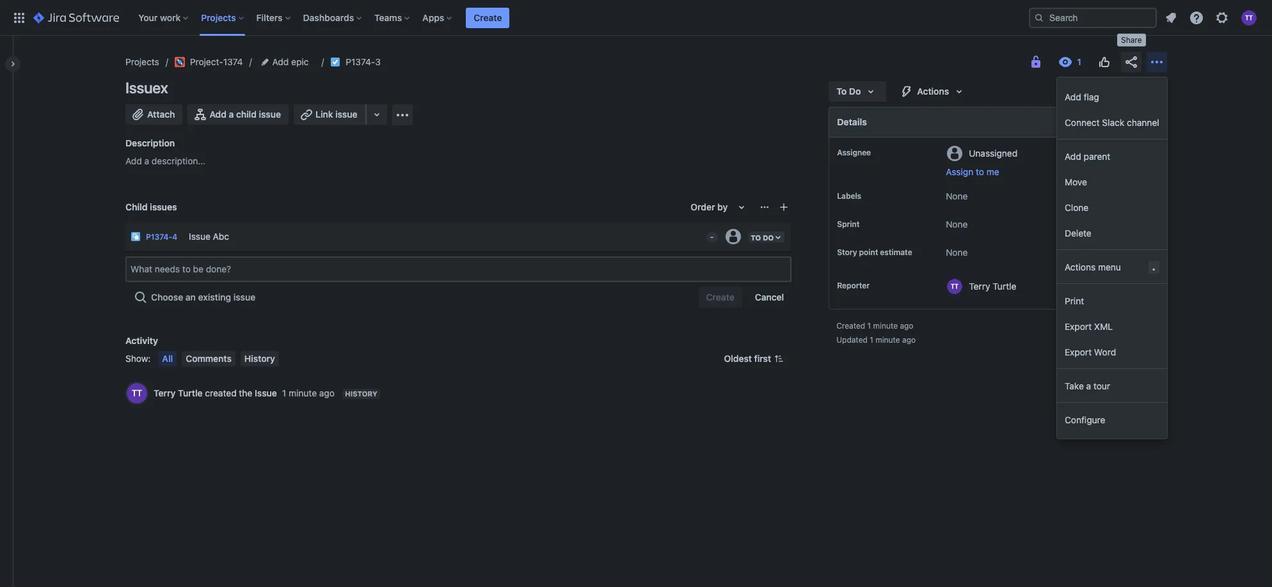 Task type: describe. For each thing, give the bounding box(es) containing it.
created 1 minute ago updated 1 minute ago
[[837, 321, 916, 345]]

minute for terry turtle created the issue 1 minute ago
[[289, 388, 317, 399]]

-
[[710, 232, 714, 242]]

add a description...
[[125, 156, 206, 166]]

0 vertical spatial 1
[[867, 321, 871, 331]]

issue inside button
[[335, 109, 357, 120]]

4
[[172, 232, 177, 242]]

your work
[[138, 12, 181, 23]]

by
[[717, 202, 728, 212]]

child
[[125, 202, 148, 212]]

updated
[[837, 335, 868, 345]]

do
[[849, 86, 861, 97]]

3
[[375, 56, 381, 67]]

print link
[[1057, 288, 1167, 314]]

export word link
[[1057, 339, 1167, 365]]

attach button
[[125, 104, 183, 125]]

add parent
[[1065, 151, 1110, 162]]

ago for terry turtle created the issue 1 minute ago
[[319, 388, 335, 399]]

minute for created 1 minute ago updated 1 minute ago
[[876, 335, 900, 345]]

connect slack channel button
[[1057, 109, 1167, 135]]

turtle for terry turtle created the issue 1 minute ago
[[178, 388, 203, 399]]

issue abc
[[189, 231, 229, 242]]

p1374-4
[[146, 232, 177, 242]]

clone
[[1065, 202, 1089, 213]]

1 vertical spatial history
[[345, 390, 377, 398]]

estimate
[[880, 248, 912, 257]]

apps
[[422, 12, 444, 23]]

details
[[837, 116, 867, 127]]

comments button
[[182, 351, 235, 367]]

history button
[[241, 351, 279, 367]]

details element
[[829, 107, 1167, 138]]

abc
[[213, 231, 229, 242]]

none for labels
[[946, 191, 968, 202]]

connect
[[1065, 117, 1100, 128]]

1 for created 1 minute ago updated 1 minute ago
[[870, 335, 873, 345]]

create
[[474, 12, 502, 23]]

to do
[[837, 86, 861, 97]]

projects button
[[197, 7, 249, 28]]

Child issues field
[[127, 258, 790, 281]]

the
[[239, 388, 252, 399]]

newest first image
[[774, 354, 784, 364]]

actions for actions menu
[[1065, 261, 1096, 272]]

created
[[205, 388, 237, 399]]

all
[[162, 353, 173, 364]]

work
[[160, 12, 181, 23]]

export for export xml
[[1065, 321, 1092, 332]]

cancel
[[755, 292, 784, 303]]

your profile and settings image
[[1241, 10, 1257, 25]]

teams
[[374, 12, 402, 23]]

filters button
[[253, 7, 295, 28]]

p1374- for 4
[[146, 232, 172, 242]]

assignee
[[837, 148, 871, 157]]

projects for projects dropdown button
[[201, 12, 236, 23]]

3 none from the top
[[946, 247, 968, 258]]

issue for choose an existing issue
[[233, 292, 255, 303]]

me
[[987, 166, 999, 177]]

unassigned image
[[725, 229, 741, 244]]

terry turtle created the issue 1 minute ago
[[154, 388, 335, 399]]

to do button
[[829, 81, 887, 102]]

dashboards button
[[299, 7, 367, 28]]

link issue
[[315, 109, 357, 120]]

terry for terry turtle created the issue 1 minute ago
[[154, 388, 176, 399]]

sidebar navigation image
[[0, 51, 28, 77]]

order
[[691, 202, 715, 212]]

reporter
[[837, 281, 870, 291]]

task image
[[330, 57, 341, 67]]

add a child issue button
[[188, 104, 289, 125]]

p1374-3
[[346, 56, 381, 67]]

your
[[138, 12, 158, 23]]

add flag
[[1065, 91, 1099, 102]]

description
[[125, 138, 175, 148]]

assign to me
[[946, 166, 999, 177]]

assign
[[946, 166, 974, 177]]

add for add epic
[[272, 56, 289, 67]]

export xml link
[[1057, 314, 1167, 339]]

add a child issue
[[210, 109, 281, 120]]

group containing add flag
[[1057, 80, 1167, 139]]

link web pages and more image
[[369, 107, 384, 122]]

create child image
[[779, 202, 789, 212]]

oldest first
[[724, 353, 771, 364]]

add app image
[[395, 107, 410, 123]]

choose an existing issue button
[[125, 287, 263, 308]]

all button
[[158, 351, 177, 367]]

link
[[315, 109, 333, 120]]

1 vertical spatial configure
[[1065, 414, 1105, 425]]

p1374-4 link
[[146, 232, 177, 242]]

0 horizontal spatial issue
[[189, 231, 210, 242]]

share image
[[1124, 54, 1139, 70]]

settings image
[[1215, 10, 1230, 25]]

1 horizontal spatial configure
[[1110, 322, 1152, 333]]

connect slack channel
[[1065, 117, 1159, 128]]

assignee pin to top. only you can see pinned fields. image
[[874, 148, 884, 158]]

add for add a description...
[[125, 156, 142, 166]]

1 vertical spatial issue
[[255, 388, 277, 399]]

cancel button
[[747, 287, 792, 308]]

primary element
[[8, 0, 1029, 36]]

word
[[1094, 347, 1116, 357]]

slack
[[1102, 117, 1125, 128]]

choose
[[151, 292, 183, 303]]

flag
[[1084, 91, 1099, 102]]

add parent button
[[1057, 143, 1167, 169]]

order by
[[691, 202, 728, 212]]

add for add a child issue
[[210, 109, 227, 120]]

actions menu
[[1065, 261, 1121, 272]]

p1374-3 link
[[346, 54, 381, 70]]



Task type: locate. For each thing, give the bounding box(es) containing it.
terry turtle
[[969, 281, 1016, 291]]

an
[[186, 292, 196, 303]]

project-
[[190, 56, 223, 67]]

project 1374 image
[[175, 57, 185, 67]]

p1374- right issue type: subtask image
[[146, 232, 172, 242]]

export left word
[[1065, 347, 1092, 357]]

channel
[[1127, 117, 1159, 128]]

1 vertical spatial turtle
[[178, 388, 203, 399]]

configure
[[1110, 322, 1152, 333], [1065, 414, 1105, 425]]

to
[[976, 166, 984, 177]]

minute right the
[[289, 388, 317, 399]]

1 horizontal spatial p1374-
[[346, 56, 375, 67]]

dashboards
[[303, 12, 354, 23]]

export inside "link"
[[1065, 321, 1092, 332]]

configure down take a tour
[[1065, 414, 1105, 425]]

help image
[[1189, 10, 1204, 25]]

delete button
[[1057, 220, 1167, 246]]

minute
[[873, 321, 898, 331], [876, 335, 900, 345], [289, 388, 317, 399]]

1 none from the top
[[946, 191, 968, 202]]

1 vertical spatial terry
[[154, 388, 176, 399]]

0 horizontal spatial projects
[[125, 56, 159, 67]]

0 vertical spatial p1374-
[[346, 56, 375, 67]]

0 vertical spatial minute
[[873, 321, 898, 331]]

2 group from the top
[[1057, 140, 1167, 250]]

issue right link
[[335, 109, 357, 120]]

tour
[[1094, 380, 1110, 391]]

teams button
[[371, 7, 415, 28]]

1 vertical spatial export
[[1065, 347, 1092, 357]]

1 vertical spatial group
[[1057, 140, 1167, 250]]

project-1374 link
[[175, 54, 243, 70]]

0 horizontal spatial terry
[[154, 388, 176, 399]]

export for export word
[[1065, 347, 1092, 357]]

labels
[[837, 191, 861, 201]]

add inside add a child issue "button"
[[210, 109, 227, 120]]

story
[[837, 248, 857, 257]]

0 horizontal spatial actions
[[917, 86, 949, 97]]

1 vertical spatial none
[[946, 219, 968, 230]]

take
[[1065, 380, 1084, 391]]

notifications image
[[1163, 10, 1179, 25]]

actions image
[[1149, 54, 1165, 70]]

1 vertical spatial ago
[[902, 335, 916, 345]]

1
[[867, 321, 871, 331], [870, 335, 873, 345], [282, 388, 286, 399]]

.
[[1151, 262, 1157, 272]]

1 vertical spatial 1
[[870, 335, 873, 345]]

0 horizontal spatial a
[[144, 156, 149, 166]]

0 vertical spatial group
[[1057, 80, 1167, 139]]

existing
[[198, 292, 231, 303]]

2 vertical spatial none
[[946, 247, 968, 258]]

a inside "button"
[[229, 109, 234, 120]]

none for sprint
[[946, 219, 968, 230]]

0 vertical spatial turtle
[[993, 281, 1016, 291]]

ago for created 1 minute ago updated 1 minute ago
[[902, 335, 916, 345]]

search image
[[1034, 12, 1044, 23]]

1 horizontal spatial turtle
[[993, 281, 1016, 291]]

configure link
[[1085, 317, 1160, 338], [1057, 407, 1167, 433]]

issue type: subtask image
[[131, 232, 141, 242]]

1 vertical spatial projects
[[125, 56, 159, 67]]

0 vertical spatial projects
[[201, 12, 236, 23]]

1 right created
[[867, 321, 871, 331]]

1 right the
[[282, 388, 286, 399]]

0 vertical spatial ago
[[900, 321, 913, 331]]

ago
[[900, 321, 913, 331], [902, 335, 916, 345], [319, 388, 335, 399]]

description...
[[152, 156, 206, 166]]

move button
[[1057, 169, 1167, 195]]

issue
[[189, 231, 210, 242], [255, 388, 277, 399]]

export left xml
[[1065, 321, 1092, 332]]

0 vertical spatial issue
[[189, 231, 210, 242]]

a for child
[[229, 109, 234, 120]]

1 vertical spatial p1374-
[[146, 232, 172, 242]]

1 vertical spatial configure link
[[1057, 407, 1167, 433]]

add inside add parent button
[[1065, 151, 1081, 162]]

issue inside "button"
[[233, 292, 255, 303]]

issue actions image
[[760, 202, 770, 212]]

1374
[[223, 56, 243, 67]]

issue right child
[[259, 109, 281, 120]]

sprint
[[837, 219, 860, 229]]

2 none from the top
[[946, 219, 968, 230]]

share
[[1121, 35, 1142, 45]]

menu bar containing all
[[156, 351, 282, 367]]

issue right the
[[255, 388, 277, 399]]

epic
[[291, 56, 309, 67]]

0 vertical spatial export
[[1065, 321, 1092, 332]]

0 horizontal spatial configure
[[1065, 414, 1105, 425]]

1 group from the top
[[1057, 80, 1167, 139]]

1 right updated
[[870, 335, 873, 345]]

0 horizontal spatial history
[[244, 353, 275, 364]]

actions button
[[892, 81, 975, 102]]

0 vertical spatial actions
[[917, 86, 949, 97]]

actions
[[917, 86, 949, 97], [1065, 261, 1096, 272]]

configure up export word link
[[1110, 322, 1152, 333]]

child
[[236, 109, 257, 120]]

link issue button
[[294, 104, 366, 125]]

banner containing your work
[[0, 0, 1272, 36]]

issue left the abc
[[189, 231, 210, 242]]

issues
[[150, 202, 177, 212]]

2 export from the top
[[1065, 347, 1092, 357]]

projects up project-1374
[[201, 12, 236, 23]]

group containing print
[[1057, 284, 1167, 369]]

actions for actions
[[917, 86, 949, 97]]

projects inside projects dropdown button
[[201, 12, 236, 23]]

issue right existing
[[233, 292, 255, 303]]

menu
[[1098, 261, 1121, 272]]

your work button
[[135, 7, 193, 28]]

add for add parent
[[1065, 151, 1081, 162]]

group containing add parent
[[1057, 140, 1167, 250]]

1 horizontal spatial issue
[[255, 388, 277, 399]]

turtle
[[993, 281, 1016, 291], [178, 388, 203, 399]]

0 vertical spatial configure
[[1110, 322, 1152, 333]]

issuex
[[125, 79, 168, 97]]

a left tour
[[1086, 380, 1091, 391]]

1 horizontal spatial issue
[[259, 109, 281, 120]]

1 horizontal spatial history
[[345, 390, 377, 398]]

2 horizontal spatial a
[[1086, 380, 1091, 391]]

create button
[[466, 7, 510, 28]]

actions inside the actions popup button
[[917, 86, 949, 97]]

share tooltip
[[1117, 34, 1146, 46]]

print
[[1065, 295, 1084, 306]]

issue inside "button"
[[259, 109, 281, 120]]

0 vertical spatial configure link
[[1085, 317, 1160, 338]]

turtle for terry turtle
[[993, 281, 1016, 291]]

1 vertical spatial minute
[[876, 335, 900, 345]]

add inside add flag button
[[1065, 91, 1081, 102]]

terry for terry turtle
[[969, 281, 990, 291]]

1 export from the top
[[1065, 321, 1092, 332]]

delete
[[1065, 227, 1092, 238]]

add left child
[[210, 109, 227, 120]]

xml
[[1094, 321, 1113, 332]]

a inside button
[[1086, 380, 1091, 391]]

add left flag
[[1065, 91, 1081, 102]]

oldest first button
[[716, 351, 792, 367]]

copy link to issue image
[[378, 56, 388, 67]]

1 horizontal spatial projects
[[201, 12, 236, 23]]

1 vertical spatial a
[[144, 156, 149, 166]]

attach
[[147, 109, 175, 120]]

2 vertical spatial ago
[[319, 388, 335, 399]]

apps button
[[419, 7, 457, 28]]

export
[[1065, 321, 1092, 332], [1065, 347, 1092, 357]]

2 vertical spatial group
[[1057, 284, 1167, 369]]

1 horizontal spatial a
[[229, 109, 234, 120]]

appswitcher icon image
[[12, 10, 27, 25]]

oldest
[[724, 353, 752, 364]]

add left epic
[[272, 56, 289, 67]]

vote options: no one has voted for this issue yet. image
[[1097, 54, 1112, 70]]

1 horizontal spatial actions
[[1065, 261, 1096, 272]]

menu bar
[[156, 351, 282, 367]]

add down description
[[125, 156, 142, 166]]

history inside button
[[244, 353, 275, 364]]

0 horizontal spatial turtle
[[178, 388, 203, 399]]

child issues
[[125, 202, 177, 212]]

order by button
[[683, 197, 757, 218]]

group
[[1057, 80, 1167, 139], [1057, 140, 1167, 250], [1057, 284, 1167, 369]]

1 for terry turtle created the issue 1 minute ago
[[282, 388, 286, 399]]

take a tour button
[[1057, 373, 1167, 399]]

add
[[272, 56, 289, 67], [1065, 91, 1081, 102], [210, 109, 227, 120], [1065, 151, 1081, 162], [125, 156, 142, 166]]

assign to me button
[[946, 166, 1154, 179]]

2 vertical spatial minute
[[289, 388, 317, 399]]

add for add flag
[[1065, 91, 1081, 102]]

0 vertical spatial none
[[946, 191, 968, 202]]

none
[[946, 191, 968, 202], [946, 219, 968, 230], [946, 247, 968, 258]]

export xml
[[1065, 321, 1113, 332]]

filters
[[256, 12, 283, 23]]

add left parent
[[1065, 151, 1081, 162]]

minute right created
[[873, 321, 898, 331]]

unassigned
[[969, 148, 1018, 158]]

comments
[[186, 353, 232, 364]]

clone button
[[1057, 195, 1167, 220]]

activity
[[125, 335, 158, 346]]

a for description...
[[144, 156, 149, 166]]

jira software image
[[33, 10, 119, 25], [33, 10, 119, 25]]

to
[[837, 86, 847, 97]]

export word
[[1065, 347, 1116, 357]]

add inside popup button
[[272, 56, 289, 67]]

a down description
[[144, 156, 149, 166]]

0 horizontal spatial issue
[[233, 292, 255, 303]]

0 vertical spatial terry
[[969, 281, 990, 291]]

configure link down take a tour button
[[1057, 407, 1167, 433]]

projects for projects link
[[125, 56, 159, 67]]

add epic button
[[258, 54, 313, 70]]

0 vertical spatial history
[[244, 353, 275, 364]]

parent
[[1084, 151, 1110, 162]]

1 vertical spatial actions
[[1065, 261, 1096, 272]]

p1374- for 3
[[346, 56, 375, 67]]

configure link up export word link
[[1085, 317, 1160, 338]]

a left child
[[229, 109, 234, 120]]

Search field
[[1029, 7, 1157, 28]]

a for tour
[[1086, 380, 1091, 391]]

3 group from the top
[[1057, 284, 1167, 369]]

0 horizontal spatial p1374-
[[146, 232, 172, 242]]

minute right updated
[[876, 335, 900, 345]]

history
[[244, 353, 275, 364], [345, 390, 377, 398]]

2 vertical spatial a
[[1086, 380, 1091, 391]]

add flag button
[[1057, 84, 1167, 109]]

p1374- left copy link to issue icon
[[346, 56, 375, 67]]

issue for add a child issue
[[259, 109, 281, 120]]

2 horizontal spatial issue
[[335, 109, 357, 120]]

projects up issuex
[[125, 56, 159, 67]]

story point estimate
[[837, 248, 912, 257]]

0 vertical spatial a
[[229, 109, 234, 120]]

2 vertical spatial 1
[[282, 388, 286, 399]]

1 horizontal spatial terry
[[969, 281, 990, 291]]

banner
[[0, 0, 1272, 36]]



Task type: vqa. For each thing, say whether or not it's contained in the screenshot.
'create' button
yes



